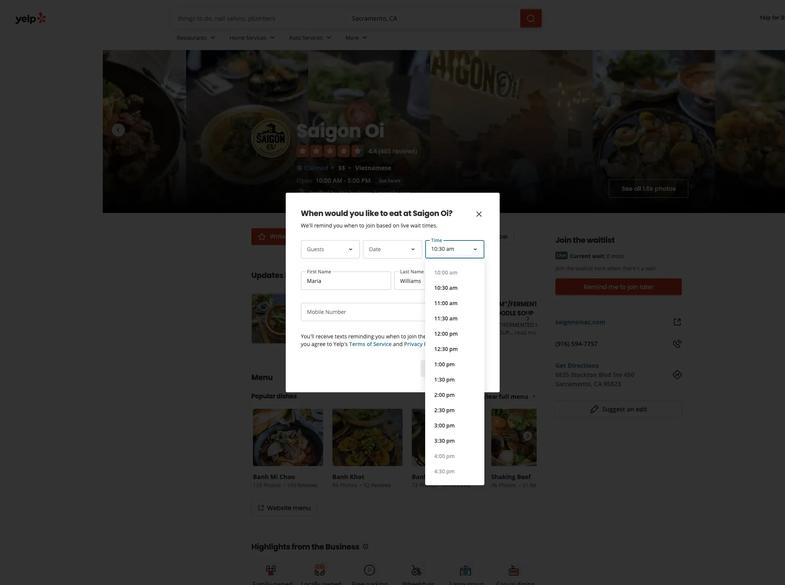 Task type: vqa. For each thing, say whether or not it's contained in the screenshot.
Fast Food 'button'
no



Task type: locate. For each thing, give the bounding box(es) containing it.
menu inside 'link'
[[293, 504, 311, 513]]

photo
[[354, 232, 372, 241]]

16 claim filled v2 image
[[297, 165, 303, 171]]

2 more from the left
[[528, 329, 542, 336]]

full
[[499, 392, 510, 401]]

2 reviews from the left
[[371, 482, 391, 489]]

next image inside updates from this business element
[[524, 314, 532, 323]]

0 horizontal spatial 24 chevron down v2 image
[[325, 33, 334, 42]]

next image
[[524, 314, 532, 323], [524, 431, 532, 441]]

64
[[443, 482, 450, 489]]

oi
[[365, 118, 385, 144]]

terms of service and privacy policy .
[[350, 340, 441, 348]]

0 horizontal spatial services
[[246, 34, 267, 41]]

(916) 594-7757
[[556, 340, 598, 348]]

read right soup…
[[516, 329, 527, 336]]

more down soup
[[528, 329, 542, 336]]

24 phone v2 image
[[674, 339, 683, 348]]

2 read more from the left
[[516, 329, 542, 336]]

pm inside 'button'
[[447, 407, 455, 414]]

2 vertical spatial join
[[408, 333, 417, 340]]

services
[[246, 34, 267, 41], [303, 34, 323, 41]]

mắm"/fermented inside "bún mắm"/fermented fish paste noodle soup…
[[487, 321, 535, 329]]

24 star v2 image
[[258, 232, 267, 241]]

2 "bún from the top
[[472, 321, 486, 329]]

am right '11:30'
[[450, 315, 458, 322]]

1 horizontal spatial paste
[[549, 321, 564, 329]]

1 horizontal spatial services
[[303, 34, 323, 41]]

waitlist
[[588, 235, 615, 246], [576, 265, 594, 272]]

12:00
[[435, 330, 449, 337]]

banh left mi
[[253, 473, 269, 481]]

mắm"/fermented up soup…
[[487, 321, 535, 329]]

wait
[[411, 222, 421, 229]]

next image inside menu element
[[524, 431, 532, 441]]

saigon inside the when would you like to eat at saigon oi? we'll remind you when to join based on live wait times.
[[413, 208, 440, 219]]

banh inside the banh mi chao 159 photos
[[253, 473, 269, 481]]

paste
[[472, 309, 491, 318], [549, 321, 564, 329]]

95823
[[604, 380, 622, 388]]

1 horizontal spatial when
[[386, 333, 400, 340]]

read up agree
[[308, 329, 319, 336]]

1 photos from the left
[[264, 482, 281, 489]]

159 inside the banh mi chao 159 photos
[[253, 482, 262, 489]]

2:30 pm
[[435, 407, 455, 414]]

the up privacy policy link
[[419, 333, 427, 340]]

photos down "shaking"
[[499, 482, 517, 489]]

banh up 94
[[333, 473, 349, 481]]

1 reviews from the left
[[298, 482, 318, 489]]

join left later
[[628, 282, 639, 291]]

a left wait.
[[642, 265, 645, 272]]

0 horizontal spatial paste
[[472, 309, 491, 318]]

3
[[374, 189, 377, 196]]

1 24 chevron down v2 image from the left
[[325, 33, 334, 42]]

pm
[[362, 176, 371, 185]]

services for home services
[[246, 34, 267, 41]]

pm for 12:00 pm
[[450, 330, 458, 337]]

banh inside banh canh cua 73 photos
[[412, 473, 428, 481]]

am right 11:00
[[450, 299, 458, 307]]

fish inside "bún mắm"/fermented fish paste noodle soup…
[[536, 321, 547, 329]]

waitlist up wait:
[[588, 235, 615, 246]]

1 horizontal spatial more
[[528, 329, 542, 336]]

noodle inside "bún mắm"/fermented fish paste  noodle soup
[[492, 309, 517, 318]]

(916)
[[556, 340, 570, 348]]

0 vertical spatial waitlist
[[588, 235, 615, 246]]

1 vertical spatial mắm"/fermented
[[487, 321, 535, 329]]

join
[[556, 235, 572, 246], [556, 265, 565, 272]]

4 reviews from the left
[[530, 482, 551, 489]]

when
[[301, 208, 324, 219]]

read more down soup
[[516, 329, 542, 336]]

1:30
[[435, 376, 445, 383]]

mắm"/fermented
[[490, 300, 546, 309], [487, 321, 535, 329]]

0 horizontal spatial previous image
[[114, 125, 123, 135]]

mắm"/fermented up soup
[[490, 300, 546, 309]]

(465 reviews) link
[[379, 147, 418, 155]]

the up current
[[574, 235, 586, 246]]

paste for "bún mắm"/fermented fish paste  noodle soup
[[472, 309, 491, 318]]

"bún up continuing,
[[472, 321, 486, 329]]

join down the like
[[366, 222, 375, 229]]

24 chevron down v2 image
[[325, 33, 334, 42], [361, 33, 370, 42]]

73
[[412, 482, 418, 489]]

to up the and on the bottom right
[[402, 333, 407, 340]]

follow button
[[471, 228, 515, 245]]

1 horizontal spatial banh
[[333, 473, 349, 481]]

1 vertical spatial "bún
[[472, 321, 486, 329]]

photos down canh
[[420, 482, 437, 489]]

1 horizontal spatial 24 chevron down v2 image
[[361, 33, 370, 42]]

noodle inside "bún mắm"/fermented fish paste noodle soup…
[[472, 329, 494, 336]]

photos down "khot"
[[340, 482, 358, 489]]

24 chevron down v2 image for home services
[[268, 33, 277, 42]]

0 vertical spatial see
[[379, 177, 387, 184]]

locally_owned_operated image
[[314, 561, 329, 576]]

continuing,
[[456, 333, 484, 340]]

write a review link
[[252, 228, 319, 245]]

0 horizontal spatial read more
[[308, 329, 334, 336]]

0 horizontal spatial more
[[321, 329, 334, 336]]

info icon image
[[363, 544, 369, 550], [363, 544, 369, 550]]

to right me
[[621, 282, 627, 291]]

24 chevron down v2 image inside the auto services link
[[325, 33, 334, 42]]

4 photos from the left
[[499, 482, 517, 489]]

1 vertical spatial see
[[622, 184, 633, 193]]

2 join from the top
[[556, 265, 565, 272]]

0 vertical spatial a
[[287, 232, 291, 241]]

times.
[[423, 222, 438, 229]]

51 reviews
[[523, 482, 551, 489]]

banh inside banh khot 94 photos
[[333, 473, 349, 481]]

3:00 pm button
[[432, 418, 479, 433]]

banh khot image
[[333, 409, 403, 466]]

am for 10:30 am
[[450, 284, 458, 291]]

1 vertical spatial fish
[[536, 321, 547, 329]]

1 horizontal spatial previous image
[[256, 314, 265, 323]]

Time field
[[426, 240, 485, 485]]

Date field
[[363, 240, 423, 259]]

24 external link v2 image
[[674, 317, 683, 327]]

paste up continuing,
[[472, 309, 491, 318]]

like
[[366, 208, 379, 219]]

1 horizontal spatial join
[[408, 333, 417, 340]]

1 horizontal spatial saigon
[[413, 208, 440, 219]]

11:00 am
[[435, 299, 458, 307]]

updates from this business element
[[239, 257, 574, 347]]

previous image
[[256, 431, 265, 441]]

2 24 chevron down v2 image from the left
[[268, 33, 277, 42]]

next image for previous image
[[524, 431, 532, 441]]

when would you like to eat at saigon oi? region
[[300, 208, 486, 485]]

0 horizontal spatial saigon
[[297, 118, 362, 144]]

24 chevron down v2 image left auto on the left top
[[268, 33, 277, 42]]

1 horizontal spatial read more
[[516, 329, 542, 336]]

2 vertical spatial when
[[386, 333, 400, 340]]

159
[[253, 482, 262, 489], [287, 482, 297, 489]]

photos inside banh khot 94 photos
[[340, 482, 358, 489]]

24 camera v2 image
[[328, 232, 337, 241]]

noodle for soup…
[[472, 329, 494, 336]]

1 vertical spatial next image
[[524, 431, 532, 441]]

0 horizontal spatial menu
[[293, 504, 311, 513]]

10:00
[[316, 176, 332, 185]]

24 chevron down v2 image inside restaurants link
[[208, 33, 218, 42]]

0 vertical spatial noodle
[[492, 309, 517, 318]]

when up add
[[345, 222, 358, 229]]

2 services from the left
[[303, 34, 323, 41]]

0 vertical spatial "bún
[[472, 300, 488, 309]]

0 horizontal spatial a
[[287, 232, 291, 241]]

1 horizontal spatial read
[[516, 329, 527, 336]]

view full menu link
[[483, 392, 537, 401]]

2 24 chevron down v2 image from the left
[[361, 33, 370, 42]]

1 vertical spatial join
[[556, 265, 565, 272]]

join down live
[[556, 265, 565, 272]]

menu
[[252, 372, 273, 383]]

0 vertical spatial am
[[450, 284, 458, 291]]

mắm"/fermented for soup…
[[487, 321, 535, 329]]

suggest an edit
[[603, 405, 648, 413]]

0 vertical spatial menu
[[511, 392, 529, 401]]

4.4 (465 reviews)
[[369, 147, 418, 155]]

see left all
[[622, 184, 633, 193]]

1 vertical spatial when
[[608, 265, 622, 272]]

1 services from the left
[[246, 34, 267, 41]]

2 photos from the left
[[340, 482, 358, 489]]

1 banh from the left
[[253, 473, 269, 481]]

banh up the 73
[[412, 473, 428, 481]]

join for join the waitlist here when there's a wait.
[[556, 265, 565, 272]]

am inside button
[[450, 284, 458, 291]]

0 vertical spatial saigon
[[297, 118, 362, 144]]

1 horizontal spatial 159
[[287, 482, 297, 489]]

live
[[558, 252, 567, 259]]

waitlist.
[[428, 333, 447, 340]]

waitlist for join the waitlist here when there's a wait.
[[576, 265, 594, 272]]

0 horizontal spatial see
[[379, 177, 387, 184]]

2 banh from the left
[[333, 473, 349, 481]]

yelp for bu button
[[758, 11, 786, 25]]

services right auto on the left top
[[303, 34, 323, 41]]

create reminder
[[427, 364, 479, 373]]

menu left 14 chevron right outline icon
[[511, 392, 529, 401]]

1 vertical spatial waitlist
[[576, 265, 594, 272]]

94
[[333, 482, 339, 489]]

when down mins
[[608, 265, 622, 272]]

next image for rightmost previous icon
[[524, 314, 532, 323]]

me
[[609, 282, 619, 291]]

write
[[270, 232, 286, 241]]

  telephone field inside when would you like to eat at saigon oi? region
[[301, 303, 485, 321]]

12:30
[[435, 345, 449, 353]]

at
[[404, 208, 412, 219]]

0 vertical spatial join
[[366, 222, 375, 229]]

reviews right 51
[[530, 482, 551, 489]]

reviews for banh khot
[[371, 482, 391, 489]]

2 horizontal spatial join
[[628, 282, 639, 291]]

paste inside "bún mắm"/fermented fish paste noodle soup…
[[549, 321, 564, 329]]

when would you like to eat at saigon oi? dialog
[[0, 0, 786, 585]]

0 horizontal spatial 24 chevron down v2 image
[[208, 33, 218, 42]]

photos down mi
[[264, 482, 281, 489]]

a right write
[[287, 232, 291, 241]]

suggest
[[603, 405, 626, 413]]

view
[[483, 392, 498, 401]]

saigon up 4.4 star rating image
[[297, 118, 362, 144]]

1 24 chevron down v2 image from the left
[[208, 33, 218, 42]]

2 next image from the top
[[524, 431, 532, 441]]

receive
[[316, 333, 334, 340]]

business right this
[[323, 270, 357, 281]]

reviews left 94
[[298, 482, 318, 489]]

fish
[[547, 300, 560, 309], [536, 321, 547, 329]]

for
[[773, 14, 781, 21]]

0 vertical spatial next image
[[524, 314, 532, 323]]

2 am from the top
[[450, 299, 458, 307]]

0 horizontal spatial read
[[308, 329, 319, 336]]

mắm"/fermented inside "bún mắm"/fermented fish paste  noodle soup
[[490, 300, 546, 309]]

92 reviews
[[364, 482, 391, 489]]

you'll
[[301, 333, 315, 340]]

1 vertical spatial a
[[642, 265, 645, 272]]

7757
[[584, 340, 598, 348]]

khot
[[350, 473, 365, 481]]

large_group_friendly image
[[460, 561, 475, 576]]

join the waitlist
[[556, 235, 615, 246]]

24 chevron down v2 image right auto services
[[325, 33, 334, 42]]

read more up agree
[[308, 329, 334, 336]]

banh mi chao 159 photos
[[253, 473, 295, 489]]

see left hours
[[379, 177, 387, 184]]

1 vertical spatial business
[[326, 542, 360, 552]]

1 "bún from the top
[[472, 300, 488, 309]]

of
[[367, 340, 372, 348]]

you
[[350, 208, 364, 219], [334, 222, 343, 229], [376, 333, 385, 340], [301, 340, 310, 348]]

1 am from the top
[[450, 284, 458, 291]]

business up locally_owned_operated 'icon'
[[326, 542, 360, 552]]

6835
[[556, 371, 570, 379]]

review
[[293, 232, 313, 241]]

open 10:00 am - 5:00 pm
[[297, 176, 371, 185]]

159 down chao
[[287, 482, 297, 489]]

when up 'terms of service and privacy policy .'
[[386, 333, 400, 340]]

paste inside "bún mắm"/fermented fish paste  noodle soup
[[472, 309, 491, 318]]

0 vertical spatial when
[[345, 222, 358, 229]]

1 horizontal spatial 24 chevron down v2 image
[[268, 33, 277, 42]]

read more
[[308, 329, 334, 336], [516, 329, 542, 336]]

you'll receive texts reminding you when to join the waitlist. by continuing, you agree to yelp's
[[301, 333, 484, 348]]

0 vertical spatial mắm"/fermented
[[490, 300, 546, 309]]

am right 10:30 at right
[[450, 284, 458, 291]]

1 159 from the left
[[253, 482, 262, 489]]

business
[[323, 270, 357, 281], [326, 542, 360, 552]]

1 vertical spatial previous image
[[256, 314, 265, 323]]

noodle up soup…
[[492, 309, 517, 318]]

1 horizontal spatial see
[[622, 184, 633, 193]]

service
[[374, 340, 392, 348]]

1 read more from the left
[[308, 329, 334, 336]]

1:00
[[435, 361, 445, 368]]

canh
[[430, 473, 445, 481]]

"bún for "bún mắm"/fermented fish paste  noodle soup
[[472, 300, 488, 309]]

0 horizontal spatial join
[[366, 222, 375, 229]]

0 vertical spatial fish
[[547, 300, 560, 309]]

1 vertical spatial noodle
[[472, 329, 494, 336]]

1 vertical spatial am
[[450, 299, 458, 307]]

1 vertical spatial join
[[628, 282, 639, 291]]

fish up the saigonoisac.com link
[[547, 300, 560, 309]]

0 vertical spatial join
[[556, 235, 572, 246]]

there's
[[623, 265, 640, 272]]

0 vertical spatial business
[[323, 270, 357, 281]]

None search field
[[172, 9, 544, 28]]

$$
[[339, 164, 346, 172]]

business categories element
[[171, 28, 786, 50]]

1 more from the left
[[321, 329, 334, 336]]

join up 'privacy' at the bottom of the page
[[408, 333, 417, 340]]

3 banh from the left
[[412, 473, 428, 481]]

photos inside shaking beef 46 photos
[[499, 482, 517, 489]]

the inside you'll receive texts reminding you when to join the waitlist. by continuing, you agree to yelp's
[[419, 333, 427, 340]]

1 next image from the top
[[524, 314, 532, 323]]

waitlist down current
[[576, 265, 594, 272]]

pm for 3:30 pm
[[447, 437, 455, 444]]

0 vertical spatial previous image
[[114, 125, 123, 135]]

0 horizontal spatial 159
[[253, 482, 262, 489]]

reviews down cua
[[451, 482, 471, 489]]

24 chevron down v2 image inside home services link
[[268, 33, 277, 42]]

2 vertical spatial am
[[450, 315, 458, 322]]

saigon up times.
[[413, 208, 440, 219]]

fish down "bún mắm"/fermented fish paste  noodle soup
[[536, 321, 547, 329]]

popular dishes
[[252, 392, 297, 401]]

to down "receive"
[[327, 340, 332, 348]]

the right by
[[339, 189, 348, 196]]

happy veterans day weekend!🇺🇸 image
[[252, 294, 302, 343]]

saigon
[[297, 118, 362, 144], [413, 208, 440, 219]]

more up agree
[[321, 329, 334, 336]]

24 chevron down v2 image right restaurants
[[208, 33, 218, 42]]

weekend!🇺🇸
[[308, 309, 347, 318]]

1 vertical spatial menu
[[293, 504, 311, 513]]

paste up (916)
[[549, 321, 564, 329]]

saigonoisac.com
[[556, 318, 606, 326]]

you down would
[[334, 222, 343, 229]]

1 vertical spatial saigon
[[413, 208, 440, 219]]

oi?
[[441, 208, 453, 219]]

Guests field
[[301, 240, 360, 259]]

"bún
[[472, 300, 488, 309], [472, 321, 486, 329]]

24 chevron down v2 image for more
[[361, 33, 370, 42]]

0 horizontal spatial when
[[345, 222, 358, 229]]

24 chevron down v2 image
[[208, 33, 218, 42], [268, 33, 277, 42]]

noodle left soup…
[[472, 329, 494, 336]]

4.4 star rating image
[[297, 145, 364, 157]]

1 horizontal spatial a
[[642, 265, 645, 272]]

0 vertical spatial paste
[[472, 309, 491, 318]]

1 join from the top
[[556, 235, 572, 246]]

3 photos from the left
[[420, 482, 437, 489]]

"bún inside "bún mắm"/fermented fish paste  noodle soup
[[472, 300, 488, 309]]

24 pencil v2 image
[[591, 405, 600, 414]]

1 vertical spatial paste
[[549, 321, 564, 329]]

am for 11:30 am
[[450, 315, 458, 322]]

"bún up 11:30 am button
[[472, 300, 488, 309]]

450
[[624, 371, 635, 379]]

0 horizontal spatial banh
[[253, 473, 269, 481]]

159 up 16 external link v2 "image"
[[253, 482, 262, 489]]

join up live
[[556, 235, 572, 246]]

3:30 pm
[[435, 437, 455, 444]]

photo of saigon oi - sacramento, ca, us. interior image
[[431, 50, 594, 213]]

2 horizontal spatial banh
[[412, 473, 428, 481]]

1:00 pm button
[[432, 357, 479, 372]]

services right home
[[246, 34, 267, 41]]

join inside button
[[628, 282, 639, 291]]

join
[[366, 222, 375, 229], [628, 282, 639, 291], [408, 333, 417, 340]]

  telephone field
[[301, 303, 485, 321]]

verified
[[309, 189, 330, 196]]

create
[[427, 364, 448, 373]]

"bún inside "bún mắm"/fermented fish paste noodle soup…
[[472, 321, 486, 329]]

previous image
[[114, 125, 123, 135], [256, 314, 265, 323]]

3 reviews from the left
[[451, 482, 471, 489]]

reviews right 92
[[371, 482, 391, 489]]

3 am from the top
[[450, 315, 458, 322]]

menu right website
[[293, 504, 311, 513]]

1:00 pm
[[435, 361, 455, 368]]

banh
[[253, 473, 269, 481], [333, 473, 349, 481], [412, 473, 428, 481]]

a
[[287, 232, 291, 241], [642, 265, 645, 272]]

banh for banh canh cua
[[412, 473, 428, 481]]

photo of saigon oi - sacramento, ca, us. banh canh cua image
[[186, 50, 308, 213]]

24 chevron down v2 image right more
[[361, 33, 370, 42]]

24 chevron down v2 image for auto services
[[325, 33, 334, 42]]

website
[[267, 504, 292, 513]]

fish inside "bún mắm"/fermented fish paste  noodle soup
[[547, 300, 560, 309]]

24 chevron down v2 image inside the more link
[[361, 33, 370, 42]]



Task type: describe. For each thing, give the bounding box(es) containing it.
join inside you'll receive texts reminding you when to join the waitlist. by continuing, you agree to yelp's
[[408, 333, 417, 340]]

noodle for soup
[[492, 309, 517, 318]]

banh for banh khot
[[333, 473, 349, 481]]

highlights from the business
[[252, 542, 360, 552]]

this
[[306, 270, 322, 281]]

suggest an edit button
[[556, 401, 683, 418]]

all
[[635, 184, 642, 193]]

waitlist for join the waitlist
[[588, 235, 615, 246]]

months
[[379, 189, 399, 196]]

photos inside the banh mi chao 159 photos
[[264, 482, 281, 489]]

pm for 2:00 pm
[[447, 391, 455, 399]]

2:30 pm button
[[432, 403, 479, 418]]

1 read from the left
[[308, 329, 319, 336]]

24 add v2 image
[[477, 232, 486, 241]]

24 share v2 image
[[388, 232, 397, 241]]

follow
[[489, 232, 508, 241]]

ste
[[614, 371, 623, 379]]

10:30 am
[[435, 284, 458, 291]]

soup
[[518, 309, 534, 318]]

pm for 1:00 pm
[[447, 361, 455, 368]]

to up photo
[[360, 222, 365, 229]]

5:00
[[348, 176, 360, 185]]

share button
[[382, 228, 424, 245]]

add photo link
[[322, 228, 379, 245]]

a inside write a review link
[[287, 232, 291, 241]]

1 horizontal spatial menu
[[511, 392, 529, 401]]

view full menu
[[483, 392, 529, 401]]

reviews for banh mi chao
[[298, 482, 318, 489]]

pm for 1:30 pm
[[447, 376, 455, 383]]

16 external link v2 image
[[258, 505, 264, 511]]

close image
[[475, 210, 484, 219]]

home services link
[[224, 28, 283, 50]]

pm for 2:30 pm
[[447, 407, 455, 414]]

we'll
[[301, 222, 313, 229]]

stockton
[[572, 371, 598, 379]]

privacy
[[404, 340, 423, 348]]

banh mi chao image
[[253, 409, 324, 466]]

paste for "bún mắm"/fermented fish paste noodle soup…
[[549, 321, 564, 329]]

photo of saigon oi - sacramento, ca, us. banh mi chao image
[[0, 50, 186, 213]]

menu element
[[239, 360, 564, 517]]

hours
[[388, 177, 401, 184]]

  text field
[[395, 272, 485, 290]]

current
[[571, 252, 591, 260]]

24 chevron down v2 image for restaurants
[[208, 33, 218, 42]]

1:30 pm
[[435, 376, 455, 383]]

photo of saigon oi - sacramento, ca, us. banh khot image
[[716, 50, 786, 213]]

vietnamese link
[[356, 164, 392, 172]]

directions
[[568, 361, 600, 370]]

blvd
[[599, 371, 612, 379]]

verified by the business 3 months ago
[[309, 189, 410, 196]]

wheelchair_accessible image
[[411, 561, 426, 576]]

pm for 12:30 pm
[[450, 345, 458, 353]]

business for highlights from the business
[[326, 542, 360, 552]]

11:30 am
[[435, 315, 458, 322]]

happy veterans day weekend!🇺🇸
[[308, 300, 374, 318]]

photo of saigon oi - sacramento, ca, us. com do bo luc lac image
[[308, 50, 431, 213]]

24 directions v2 image
[[674, 370, 683, 379]]

the right from
[[312, 542, 324, 552]]

12:30 pm button
[[432, 342, 479, 357]]

mắm"/fermented for soup
[[490, 300, 546, 309]]

24 save outline v2 image
[[434, 232, 443, 241]]

  text field
[[301, 272, 391, 290]]

12:00 pm button
[[432, 326, 479, 342]]

when inside the when would you like to eat at saigon oi? we'll remind you when to join based on live wait times.
[[345, 222, 358, 229]]

shaking
[[492, 473, 516, 481]]

594-
[[572, 340, 584, 348]]

2 159 from the left
[[287, 482, 297, 489]]

join inside the when would you like to eat at saigon oi? we'll remind you when to join based on live wait times.
[[366, 222, 375, 229]]

auto services
[[290, 34, 323, 41]]

when inside you'll receive texts reminding you when to join the waitlist. by continuing, you agree to yelp's
[[386, 333, 400, 340]]

you left the like
[[350, 208, 364, 219]]

updates
[[252, 270, 284, 281]]

based
[[377, 222, 392, 229]]

banh khot 94 photos
[[333, 473, 365, 489]]

11:30 am button
[[432, 311, 479, 326]]

to left eat
[[381, 208, 388, 219]]

3:00
[[435, 422, 445, 429]]

1.6k
[[643, 184, 654, 193]]

here
[[595, 265, 607, 272]]

"bún mắm"/fermented fish paste noodle soup…
[[472, 321, 564, 336]]

2 read from the left
[[516, 329, 527, 336]]

14 chevron right outline image
[[532, 394, 537, 399]]

10:30 am button
[[432, 280, 479, 296]]

92
[[364, 482, 370, 489]]

ca
[[595, 380, 603, 388]]

later
[[641, 282, 654, 291]]

reviews for banh canh cua
[[451, 482, 471, 489]]

-
[[344, 176, 346, 185]]

2 horizontal spatial when
[[608, 265, 622, 272]]

2:30
[[435, 407, 445, 414]]

see for see all 1.6k photos
[[622, 184, 633, 193]]

"bún for "bún mắm"/fermented fish paste noodle soup…
[[472, 321, 486, 329]]

texts
[[335, 333, 347, 340]]

you down the you'll at left bottom
[[301, 340, 310, 348]]

get directions link
[[556, 361, 600, 370]]

pm for 3:00 pm
[[447, 422, 455, 429]]

family_owned_operated image
[[265, 561, 281, 576]]

services for auto services
[[303, 34, 323, 41]]

"bún mắm"/fermented fish paste  noodle soup
[[472, 300, 560, 318]]

remind me to join later button
[[556, 278, 683, 295]]

join for join the waitlist
[[556, 235, 572, 246]]

banh for banh mi chao
[[253, 473, 269, 481]]

46
[[492, 482, 498, 489]]

business for updates from this business
[[323, 270, 357, 281]]

sacramento,
[[556, 380, 593, 388]]

photos inside banh canh cua 73 photos
[[420, 482, 437, 489]]

to inside button
[[621, 282, 627, 291]]

3:00 pm
[[435, 422, 455, 429]]

ago
[[401, 189, 410, 196]]

restaurants
[[177, 34, 207, 41]]

free_parking image
[[362, 561, 378, 576]]

dishes
[[277, 392, 297, 401]]

the down live
[[567, 265, 575, 272]]

fish for "bún mắm"/fermented fish paste noodle soup…
[[536, 321, 547, 329]]

2:00
[[435, 391, 445, 399]]

reviews for shaking beef
[[530, 482, 551, 489]]

see hours
[[379, 177, 401, 184]]

live current wait: 0 mins
[[558, 252, 625, 260]]

photo of saigon oi - sacramento, ca, us. vietnamese tradition mini savory crep image
[[594, 50, 716, 213]]

51
[[523, 482, 529, 489]]

wait:
[[593, 252, 606, 260]]

yelp for bu
[[761, 14, 786, 21]]

yelp
[[761, 14, 772, 21]]

you up service
[[376, 333, 385, 340]]

and
[[394, 340, 403, 348]]

saigon oi
[[297, 118, 385, 144]]

from
[[292, 542, 310, 552]]

beef
[[518, 473, 531, 481]]

shaking beef image
[[492, 409, 562, 466]]

search image
[[527, 14, 536, 23]]

remind me to join later
[[584, 282, 654, 291]]

popular
[[252, 392, 276, 401]]

banh canh cua image
[[412, 409, 483, 466]]

fish for "bún mắm"/fermented fish paste  noodle soup
[[547, 300, 560, 309]]

eat
[[390, 208, 402, 219]]

0
[[608, 252, 611, 260]]

am for 11:00 am
[[450, 299, 458, 307]]

"bún mắm"/fermented fish paste  noodle soup image
[[417, 294, 466, 343]]

see for see hours
[[379, 177, 387, 184]]

highlights
[[252, 542, 291, 552]]

12:00 pm
[[435, 330, 458, 337]]

open
[[297, 176, 313, 185]]

from
[[285, 270, 305, 281]]

home services
[[230, 34, 267, 41]]

soup…
[[496, 329, 514, 336]]

casual_dining image
[[508, 561, 524, 576]]

website menu link
[[252, 500, 318, 517]]



